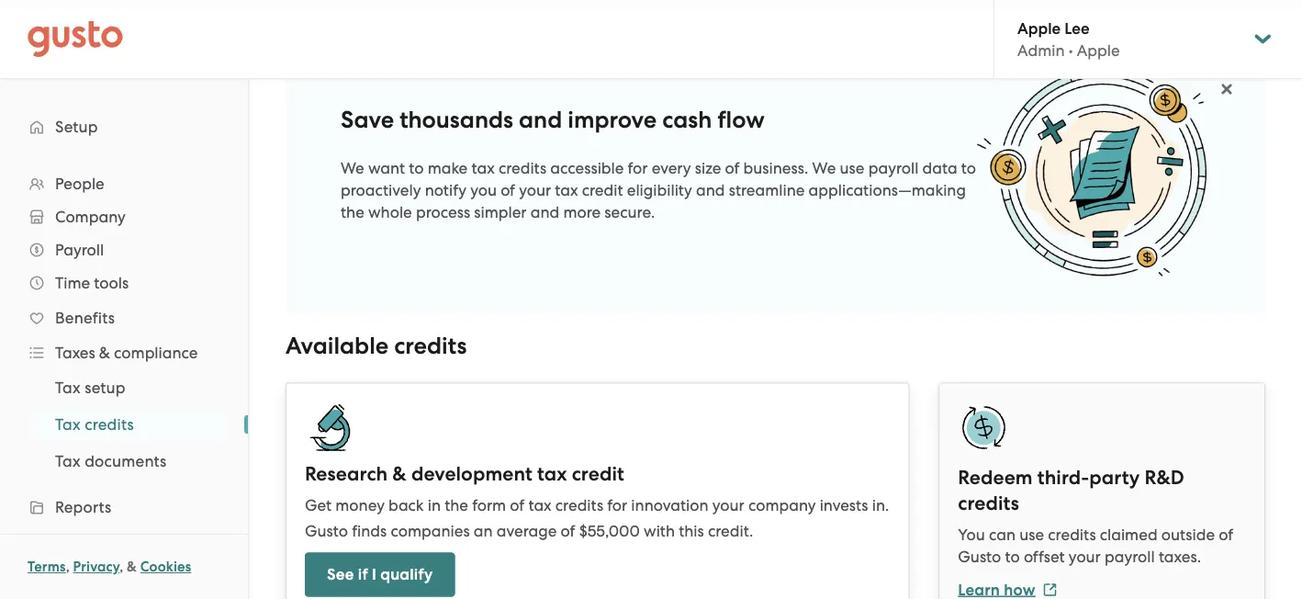 Task type: vqa. For each thing, say whether or not it's contained in the screenshot.
$55,000
yes



Task type: locate. For each thing, give the bounding box(es) containing it.
setup
[[55, 118, 98, 136]]

& up back
[[393, 463, 407, 486]]

payroll down claimed
[[1105, 548, 1156, 566]]

for up $55,000
[[608, 496, 628, 515]]

0 horizontal spatial ,
[[66, 559, 70, 575]]

credit
[[582, 181, 623, 200], [572, 463, 625, 486]]

data
[[923, 159, 958, 178]]

1 horizontal spatial use
[[1020, 526, 1045, 544]]

0 vertical spatial and
[[519, 107, 563, 135]]

1 horizontal spatial apple
[[1078, 41, 1121, 59]]

we left want
[[341, 159, 364, 178]]

0 horizontal spatial payroll
[[869, 159, 919, 178]]

2 tax from the top
[[55, 415, 81, 434]]

company button
[[18, 200, 230, 233]]

tools
[[94, 274, 129, 292]]

of up average
[[510, 496, 525, 515]]

home image
[[28, 21, 123, 57]]

0 horizontal spatial gusto
[[305, 522, 348, 540]]

the down the proactively
[[341, 204, 365, 222]]

,
[[66, 559, 70, 575], [120, 559, 123, 575]]

2 list from the top
[[0, 369, 248, 480]]

people button
[[18, 167, 230, 200]]

0 vertical spatial tax
[[55, 379, 81, 397]]

gusto
[[305, 522, 348, 540], [959, 548, 1002, 566]]

gusto down you at the right of the page
[[959, 548, 1002, 566]]

0 vertical spatial payroll
[[869, 159, 919, 178]]

if
[[358, 566, 368, 584]]

•
[[1069, 41, 1074, 59]]

2 vertical spatial &
[[127, 559, 137, 575]]

gusto down the get
[[305, 522, 348, 540]]

more
[[564, 204, 601, 222]]

tax for tax documents
[[55, 452, 81, 470]]

to inside you can use credits claimed outside of gusto to offset your payroll taxes.
[[1006, 548, 1020, 566]]

taxes & compliance
[[55, 344, 198, 362]]

0 horizontal spatial &
[[99, 344, 110, 362]]

for inside the we want to make tax credits accessible for every size of business. we use payroll data to proactively notify you of your tax credit eligibility and streamline applications—making the whole process simpler and more secure.
[[628, 159, 648, 178]]

terms link
[[28, 559, 66, 575]]

the right in
[[445, 496, 469, 515]]

0 vertical spatial the
[[341, 204, 365, 222]]

setup
[[85, 379, 126, 397]]

payroll inside you can use credits claimed outside of gusto to offset your payroll taxes.
[[1105, 548, 1156, 566]]

see if i qualify link
[[305, 553, 455, 597]]

company
[[55, 208, 126, 226]]

2 vertical spatial your
[[1069, 548, 1101, 566]]

you
[[959, 526, 986, 544]]

& for taxes
[[99, 344, 110, 362]]

your right offset
[[1069, 548, 1101, 566]]

flow
[[718, 107, 765, 135]]

to right want
[[409, 159, 424, 178]]

the inside the we want to make tax credits accessible for every size of business. we use payroll data to proactively notify you of your tax credit eligibility and streamline applications—making the whole process simpler and more secure.
[[341, 204, 365, 222]]

apple up admin
[[1018, 19, 1061, 37]]

0 vertical spatial credit
[[582, 181, 623, 200]]

gusto inside you can use credits claimed outside of gusto to offset your payroll taxes.
[[959, 548, 1002, 566]]

0 horizontal spatial we
[[341, 159, 364, 178]]

tax down tax setup
[[55, 415, 81, 434]]

benefits
[[55, 309, 115, 327]]

1 vertical spatial payroll
[[1105, 548, 1156, 566]]

credits inside redeem third-party r&d credits
[[959, 492, 1020, 515]]

process
[[416, 204, 471, 222]]

and down size
[[696, 181, 725, 200]]

0 vertical spatial your
[[519, 181, 551, 200]]

your up simpler
[[519, 181, 551, 200]]

tax
[[55, 379, 81, 397], [55, 415, 81, 434], [55, 452, 81, 470]]

tax down tax credits
[[55, 452, 81, 470]]

tax for tax credits
[[55, 415, 81, 434]]

2 horizontal spatial your
[[1069, 548, 1101, 566]]

for
[[628, 159, 648, 178], [608, 496, 628, 515]]

tax inside tax setup link
[[55, 379, 81, 397]]

terms
[[28, 559, 66, 575]]

1 horizontal spatial &
[[127, 559, 137, 575]]

tax down taxes
[[55, 379, 81, 397]]

2 vertical spatial tax
[[55, 452, 81, 470]]

every
[[652, 159, 691, 178]]

0 horizontal spatial your
[[519, 181, 551, 200]]

back
[[389, 496, 424, 515]]

0 vertical spatial for
[[628, 159, 648, 178]]

credits inside "link"
[[85, 415, 134, 434]]

development
[[412, 463, 533, 486]]

1 tax from the top
[[55, 379, 81, 397]]

your up credit. on the bottom right of page
[[713, 496, 745, 515]]

1 vertical spatial tax
[[55, 415, 81, 434]]

of right size
[[725, 159, 740, 178]]

1 horizontal spatial we
[[813, 159, 836, 178]]

and left more
[[531, 204, 560, 222]]

& inside dropdown button
[[99, 344, 110, 362]]

company
[[749, 496, 816, 515]]

1 vertical spatial your
[[713, 496, 745, 515]]

1 vertical spatial use
[[1020, 526, 1045, 544]]

your inside you can use credits claimed outside of gusto to offset your payroll taxes.
[[1069, 548, 1101, 566]]

1 horizontal spatial ,
[[120, 559, 123, 575]]

average
[[497, 522, 557, 540]]

lee
[[1065, 19, 1090, 37]]

0 vertical spatial use
[[840, 159, 865, 178]]

1 horizontal spatial the
[[445, 496, 469, 515]]

apple
[[1018, 19, 1061, 37], [1078, 41, 1121, 59]]

to down can
[[1006, 548, 1020, 566]]

, left privacy link
[[66, 559, 70, 575]]

i
[[372, 566, 377, 584]]

r&d
[[1145, 466, 1185, 489]]

of
[[725, 159, 740, 178], [501, 181, 515, 200], [510, 496, 525, 515], [561, 522, 576, 540], [1219, 526, 1234, 544]]

use
[[840, 159, 865, 178], [1020, 526, 1045, 544]]

, left the cookies
[[120, 559, 123, 575]]

payroll inside the we want to make tax credits accessible for every size of business. we use payroll data to proactively notify you of your tax credit eligibility and streamline applications—making the whole process simpler and more secure.
[[869, 159, 919, 178]]

see
[[327, 566, 354, 584]]

1 vertical spatial gusto
[[959, 548, 1002, 566]]

size
[[695, 159, 722, 178]]

2 vertical spatial and
[[531, 204, 560, 222]]

apple right •
[[1078, 41, 1121, 59]]

your inside the get money back in the form of tax credits for innovation your company invests in. gusto finds companies an average of $55,000 with this credit.
[[713, 496, 745, 515]]

credit up the get money back in the form of tax credits for innovation your company invests in. gusto finds companies an average of $55,000 with this credit.
[[572, 463, 625, 486]]

1 horizontal spatial payroll
[[1105, 548, 1156, 566]]

&
[[99, 344, 110, 362], [393, 463, 407, 486], [127, 559, 137, 575]]

you
[[471, 181, 497, 200]]

2 horizontal spatial to
[[1006, 548, 1020, 566]]

1 vertical spatial and
[[696, 181, 725, 200]]

of right outside
[[1219, 526, 1234, 544]]

use up applications—making
[[840, 159, 865, 178]]

for up eligibility
[[628, 159, 648, 178]]

1 list from the top
[[0, 167, 248, 599]]

credit down accessible
[[582, 181, 623, 200]]

payroll
[[869, 159, 919, 178], [1105, 548, 1156, 566]]

tax inside tax documents 'link'
[[55, 452, 81, 470]]

0 horizontal spatial apple
[[1018, 19, 1061, 37]]

1 vertical spatial the
[[445, 496, 469, 515]]

use up offset
[[1020, 526, 1045, 544]]

2 horizontal spatial &
[[393, 463, 407, 486]]

& right taxes
[[99, 344, 110, 362]]

credits
[[499, 159, 547, 178], [394, 332, 467, 360], [85, 415, 134, 434], [959, 492, 1020, 515], [556, 496, 604, 515], [1049, 526, 1097, 544]]

1 horizontal spatial your
[[713, 496, 745, 515]]

available credits
[[286, 332, 467, 360]]

tax inside tax credits "link"
[[55, 415, 81, 434]]

we right business.
[[813, 159, 836, 178]]

1 vertical spatial &
[[393, 463, 407, 486]]

documents
[[85, 452, 167, 470]]

to
[[409, 159, 424, 178], [962, 159, 977, 178], [1006, 548, 1020, 566]]

whole
[[368, 204, 412, 222]]

1 vertical spatial for
[[608, 496, 628, 515]]

eligibility
[[627, 181, 693, 200]]

can
[[990, 526, 1016, 544]]

we
[[341, 159, 364, 178], [813, 159, 836, 178]]

business.
[[744, 159, 809, 178]]

with
[[644, 522, 675, 540]]

0 vertical spatial gusto
[[305, 522, 348, 540]]

taxes
[[55, 344, 95, 362]]

claimed
[[1100, 526, 1158, 544]]

& left the cookies
[[127, 559, 137, 575]]

0 horizontal spatial use
[[840, 159, 865, 178]]

cash
[[663, 107, 712, 135]]

payroll up applications—making
[[869, 159, 919, 178]]

your
[[519, 181, 551, 200], [713, 496, 745, 515], [1069, 548, 1101, 566]]

payroll
[[55, 241, 104, 259]]

0 horizontal spatial the
[[341, 204, 365, 222]]

research & development tax credit
[[305, 463, 625, 486]]

1 horizontal spatial gusto
[[959, 548, 1002, 566]]

gusto navigation element
[[0, 79, 248, 599]]

finds
[[352, 522, 387, 540]]

list
[[0, 167, 248, 599], [0, 369, 248, 480]]

and up accessible
[[519, 107, 563, 135]]

3 tax from the top
[[55, 452, 81, 470]]

accessible
[[551, 159, 624, 178]]

get money back in the form of tax credits for innovation your company invests in. gusto finds companies an average of $55,000 with this credit.
[[305, 496, 890, 540]]

the
[[341, 204, 365, 222], [445, 496, 469, 515]]

0 vertical spatial &
[[99, 344, 110, 362]]

to right data
[[962, 159, 977, 178]]

tax setup link
[[33, 371, 230, 404]]

2 , from the left
[[120, 559, 123, 575]]

companies
[[391, 522, 470, 540]]

third-
[[1038, 466, 1090, 489]]



Task type: describe. For each thing, give the bounding box(es) containing it.
applications—making
[[809, 181, 967, 200]]

offset
[[1024, 548, 1065, 566]]

in
[[428, 496, 441, 515]]

2 we from the left
[[813, 159, 836, 178]]

for inside the get money back in the form of tax credits for innovation your company invests in. gusto finds companies an average of $55,000 with this credit.
[[608, 496, 628, 515]]

you can use credits claimed outside of gusto to offset your payroll taxes.
[[959, 526, 1234, 566]]

tax documents link
[[33, 445, 230, 478]]

use inside the we want to make tax credits accessible for every size of business. we use payroll data to proactively notify you of your tax credit eligibility and streamline applications—making the whole process simpler and more secure.
[[840, 159, 865, 178]]

1 , from the left
[[66, 559, 70, 575]]

privacy link
[[73, 559, 120, 575]]

tax inside the get money back in the form of tax credits for innovation your company invests in. gusto finds companies an average of $55,000 with this credit.
[[529, 496, 552, 515]]

use inside you can use credits claimed outside of gusto to offset your payroll taxes.
[[1020, 526, 1045, 544]]

reports
[[55, 498, 112, 516]]

save
[[341, 107, 394, 135]]

setup link
[[18, 110, 230, 143]]

credit inside the we want to make tax credits accessible for every size of business. we use payroll data to proactively notify you of your tax credit eligibility and streamline applications—making the whole process simpler and more secure.
[[582, 181, 623, 200]]

tax credits link
[[33, 408, 230, 441]]

improve
[[568, 107, 657, 135]]

of up simpler
[[501, 181, 515, 200]]

qualify
[[381, 566, 433, 584]]

invests
[[820, 496, 869, 515]]

1 vertical spatial apple
[[1078, 41, 1121, 59]]

list containing tax setup
[[0, 369, 248, 480]]

streamline
[[729, 181, 805, 200]]

money
[[336, 496, 385, 515]]

notify
[[425, 181, 467, 200]]

reports link
[[18, 491, 230, 524]]

time tools
[[55, 274, 129, 292]]

terms , privacy , & cookies
[[28, 559, 191, 575]]

cookies
[[140, 559, 191, 575]]

save thousands and improve cash flow
[[341, 107, 765, 135]]

simpler
[[474, 204, 527, 222]]

credits inside the get money back in the form of tax credits for innovation your company invests in. gusto finds companies an average of $55,000 with this credit.
[[556, 496, 604, 515]]

credits inside the we want to make tax credits accessible for every size of business. we use payroll data to proactively notify you of your tax credit eligibility and streamline applications—making the whole process simpler and more secure.
[[499, 159, 547, 178]]

benefits link
[[18, 301, 230, 334]]

admin
[[1018, 41, 1065, 59]]

available
[[286, 332, 389, 360]]

1 vertical spatial credit
[[572, 463, 625, 486]]

form
[[472, 496, 506, 515]]

1 horizontal spatial to
[[962, 159, 977, 178]]

taxes & compliance button
[[18, 336, 230, 369]]

& for research
[[393, 463, 407, 486]]

credits inside you can use credits claimed outside of gusto to offset your payroll taxes.
[[1049, 526, 1097, 544]]

get
[[305, 496, 332, 515]]

outside
[[1162, 526, 1216, 544]]

secure.
[[605, 204, 655, 222]]

0 horizontal spatial to
[[409, 159, 424, 178]]

payroll button
[[18, 233, 230, 266]]

gusto inside the get money back in the form of tax credits for innovation your company invests in. gusto finds companies an average of $55,000 with this credit.
[[305, 522, 348, 540]]

time
[[55, 274, 90, 292]]

an
[[474, 522, 493, 540]]

people
[[55, 175, 104, 193]]

redeem
[[959, 466, 1033, 489]]

credit.
[[708, 522, 754, 540]]

this
[[679, 522, 704, 540]]

want
[[368, 159, 405, 178]]

redeem third-party r&d credits
[[959, 466, 1185, 515]]

see if i qualify
[[327, 566, 433, 584]]

$55,000
[[579, 522, 640, 540]]

tax setup
[[55, 379, 126, 397]]

innovation
[[632, 496, 709, 515]]

tax credits
[[55, 415, 134, 434]]

compliance
[[114, 344, 198, 362]]

make
[[428, 159, 468, 178]]

0 vertical spatial apple
[[1018, 19, 1061, 37]]

taxes.
[[1159, 548, 1202, 566]]

privacy
[[73, 559, 120, 575]]

thousands
[[400, 107, 514, 135]]

of right average
[[561, 522, 576, 540]]

we want to make tax credits accessible for every size of business. we use payroll data to proactively notify you of your tax credit eligibility and streamline applications—making the whole process simpler and more secure.
[[341, 159, 977, 222]]

list containing people
[[0, 167, 248, 599]]

the inside the get money back in the form of tax credits for innovation your company invests in. gusto finds companies an average of $55,000 with this credit.
[[445, 496, 469, 515]]

proactively
[[341, 181, 421, 200]]

cookies button
[[140, 556, 191, 578]]

tax documents
[[55, 452, 167, 470]]

1 we from the left
[[341, 159, 364, 178]]

in.
[[873, 496, 890, 515]]

party
[[1090, 466, 1141, 489]]

research
[[305, 463, 388, 486]]

your inside the we want to make tax credits accessible for every size of business. we use payroll data to proactively notify you of your tax credit eligibility and streamline applications—making the whole process simpler and more secure.
[[519, 181, 551, 200]]

time tools button
[[18, 266, 230, 300]]

apple lee admin • apple
[[1018, 19, 1121, 59]]

tax for tax setup
[[55, 379, 81, 397]]

of inside you can use credits claimed outside of gusto to offset your payroll taxes.
[[1219, 526, 1234, 544]]



